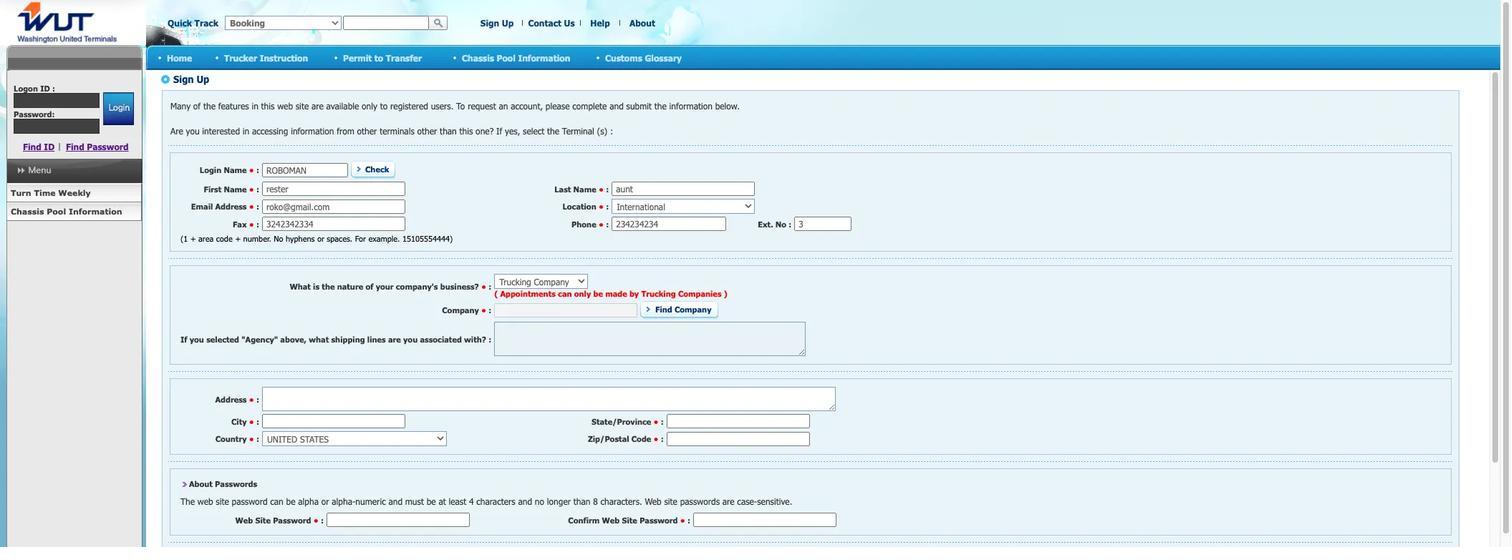 Task type: describe. For each thing, give the bounding box(es) containing it.
password
[[87, 142, 129, 152]]

track
[[195, 18, 218, 28]]

help
[[590, 18, 610, 28]]

quick track
[[168, 18, 218, 28]]

1 vertical spatial information
[[69, 207, 122, 216]]

0 vertical spatial chassis
[[462, 53, 494, 63]]

:
[[52, 84, 55, 93]]

find password link
[[66, 142, 129, 152]]

sign up link
[[480, 18, 514, 28]]

sign up
[[480, 18, 514, 28]]

password:
[[14, 110, 55, 119]]

us
[[564, 18, 575, 28]]

find for find id
[[23, 142, 41, 152]]

login image
[[103, 92, 134, 125]]

sign
[[480, 18, 499, 28]]

turn time weekly
[[11, 188, 91, 198]]

to
[[374, 53, 383, 63]]

id for find
[[44, 142, 55, 152]]

turn time weekly link
[[6, 184, 142, 203]]

time
[[34, 188, 56, 198]]

find id
[[23, 142, 55, 152]]

customs glossary
[[605, 53, 682, 63]]

id for logon
[[40, 84, 50, 93]]

find id link
[[23, 142, 55, 152]]

chassis pool information link
[[6, 203, 142, 221]]

up
[[502, 18, 514, 28]]

1 vertical spatial chassis pool information
[[11, 207, 122, 216]]

contact
[[528, 18, 561, 28]]

1 horizontal spatial pool
[[497, 53, 516, 63]]

permit
[[343, 53, 372, 63]]



Task type: vqa. For each thing, say whether or not it's contained in the screenshot.
rightmost Find
yes



Task type: locate. For each thing, give the bounding box(es) containing it.
contact us
[[528, 18, 575, 28]]

0 vertical spatial pool
[[497, 53, 516, 63]]

pool down turn time weekly
[[47, 207, 66, 216]]

1 horizontal spatial find
[[66, 142, 84, 152]]

quick
[[168, 18, 192, 28]]

2 find from the left
[[66, 142, 84, 152]]

1 horizontal spatial chassis pool information
[[462, 53, 570, 63]]

0 vertical spatial id
[[40, 84, 50, 93]]

pool down up
[[497, 53, 516, 63]]

0 horizontal spatial chassis pool information
[[11, 207, 122, 216]]

id left :
[[40, 84, 50, 93]]

about link
[[630, 18, 655, 28]]

0 horizontal spatial find
[[23, 142, 41, 152]]

about
[[630, 18, 655, 28]]

chassis pool information down turn time weekly link
[[11, 207, 122, 216]]

information down contact
[[518, 53, 570, 63]]

1 find from the left
[[23, 142, 41, 152]]

logon
[[14, 84, 38, 93]]

instruction
[[260, 53, 308, 63]]

information down weekly
[[69, 207, 122, 216]]

0 horizontal spatial information
[[69, 207, 122, 216]]

trucker
[[224, 53, 257, 63]]

0 horizontal spatial pool
[[47, 207, 66, 216]]

turn
[[11, 188, 31, 198]]

id
[[40, 84, 50, 93], [44, 142, 55, 152]]

find down password:
[[23, 142, 41, 152]]

None text field
[[14, 93, 100, 108]]

1 vertical spatial chassis
[[11, 207, 44, 216]]

0 vertical spatial information
[[518, 53, 570, 63]]

home
[[167, 53, 192, 63]]

1 horizontal spatial chassis
[[462, 53, 494, 63]]

chassis down sign in the left top of the page
[[462, 53, 494, 63]]

find left password
[[66, 142, 84, 152]]

information
[[518, 53, 570, 63], [69, 207, 122, 216]]

id down password:
[[44, 142, 55, 152]]

0 vertical spatial chassis pool information
[[462, 53, 570, 63]]

None password field
[[14, 119, 100, 134]]

find password
[[66, 142, 129, 152]]

chassis down turn at the top of page
[[11, 207, 44, 216]]

1 horizontal spatial information
[[518, 53, 570, 63]]

1 vertical spatial id
[[44, 142, 55, 152]]

find for find password
[[66, 142, 84, 152]]

find
[[23, 142, 41, 152], [66, 142, 84, 152]]

logon id :
[[14, 84, 55, 93]]

0 horizontal spatial chassis
[[11, 207, 44, 216]]

permit to transfer
[[343, 53, 422, 63]]

chassis
[[462, 53, 494, 63], [11, 207, 44, 216]]

customs
[[605, 53, 642, 63]]

transfer
[[386, 53, 422, 63]]

help link
[[590, 18, 610, 28]]

trucker instruction
[[224, 53, 308, 63]]

glossary
[[645, 53, 682, 63]]

1 vertical spatial pool
[[47, 207, 66, 216]]

chassis pool information
[[462, 53, 570, 63], [11, 207, 122, 216]]

contact us link
[[528, 18, 575, 28]]

None text field
[[343, 16, 429, 30]]

chassis pool information down up
[[462, 53, 570, 63]]

pool
[[497, 53, 516, 63], [47, 207, 66, 216]]

weekly
[[58, 188, 91, 198]]



